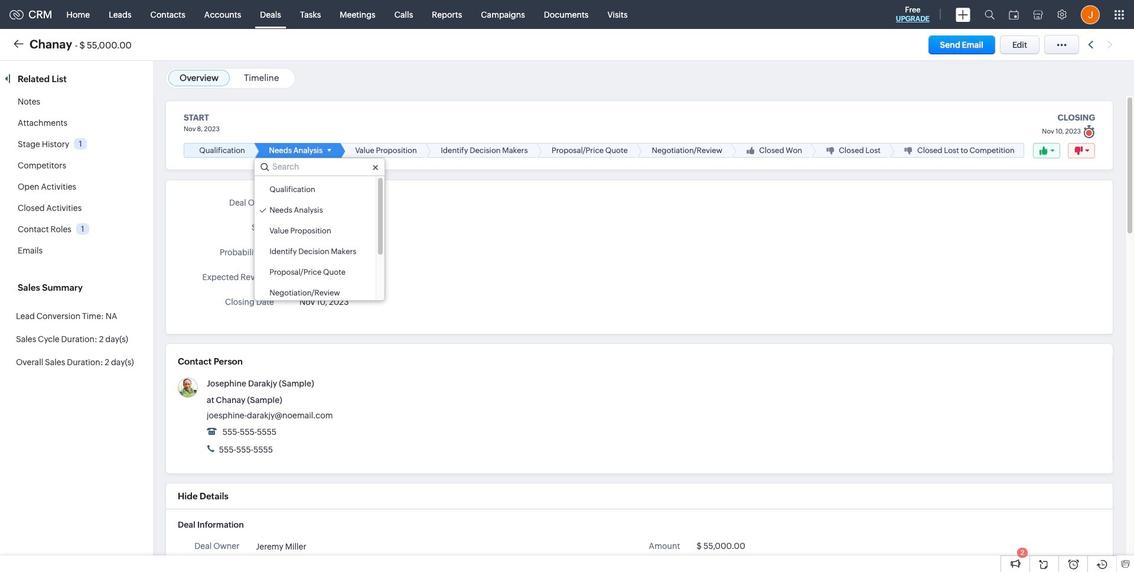 Task type: describe. For each thing, give the bounding box(es) containing it.
Search text field
[[255, 158, 385, 176]]

previous record image
[[1088, 41, 1094, 48]]

create menu element
[[949, 0, 978, 29]]



Task type: locate. For each thing, give the bounding box(es) containing it.
calendar image
[[1009, 10, 1019, 19]]

create menu image
[[956, 7, 971, 22]]

logo image
[[9, 10, 24, 19]]



Task type: vqa. For each thing, say whether or not it's contained in the screenshot.
bottommost Date
no



